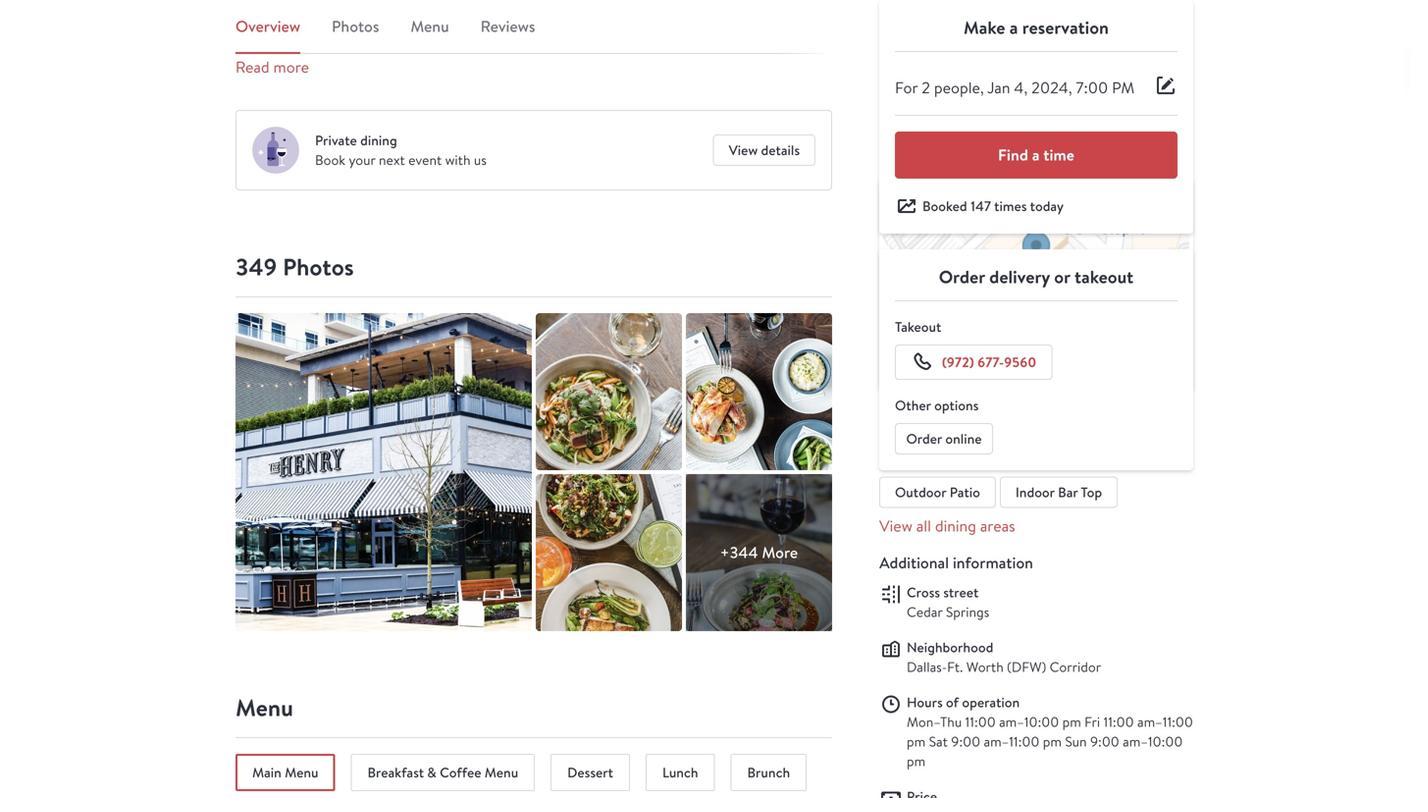 Task type: describe. For each thing, give the bounding box(es) containing it.
neighborhood
[[407, 0, 503, 6]]

go
[[471, 56, 488, 77]]

like
[[695, 127, 718, 148]]

google map for the henry - dallas image
[[884, 194, 1190, 347]]

welcome
[[309, 9, 370, 30]]

than
[[236, 127, 266, 148]]

classical
[[451, 33, 505, 54]]

make a reservation
[[964, 15, 1109, 40]]

details
[[761, 141, 800, 160]]

come
[[398, 56, 439, 77]]

view for view details
[[729, 141, 758, 160]]

(dfw)
[[1007, 658, 1047, 676]]

bar
[[1058, 483, 1078, 501]]

1 horizontal spatial always
[[736, 0, 780, 6]]

1 horizontal spatial or
[[1055, 265, 1071, 289]]

order for order online
[[907, 430, 943, 448]]

pm left sun
[[1043, 732, 1062, 750]]

bartenders
[[551, 9, 625, 30]]

booked 147 times today
[[923, 197, 1064, 215]]

(972) 677-9560 link
[[895, 345, 1053, 380]]

1 vertical spatial where
[[320, 127, 362, 148]]

further
[[757, 104, 806, 124]]

corridor
[[1050, 658, 1102, 676]]

private
[[315, 131, 357, 150]]

dining inside private dining book your next event with us
[[360, 131, 397, 150]]

charm
[[268, 56, 311, 77]]

0 horizontal spatial the
[[291, 104, 313, 124]]

1 vertical spatial the
[[400, 80, 423, 101]]

people,
[[934, 77, 984, 97]]

pm down mon–thu
[[907, 752, 926, 770]]

for inside welcome to the greatest neighborhood restaurant, a place where you can always count on a warm welcome from baristas, servers and bartenders who know your order by heart. a fusion of industrial and classical influences, our open dining spaces are bursting with charm and energy. come and go with ease for your morning coffee, enjoy lunch with a colleague, gather the family together for dinner, or treat yourself to a post-work drink at the bar. for craveable eats and downright delicious cocktails, look no further than a place where you'll always be among friends, a place that feels like home: the henry.
[[346, 104, 369, 124]]

yourself
[[663, 80, 719, 101]]

677-
[[978, 353, 1004, 372]]

0 horizontal spatial always
[[405, 127, 448, 148]]

among
[[473, 127, 519, 148]]

ft.
[[947, 658, 963, 676]]

post-
[[752, 80, 787, 101]]

2
[[922, 77, 931, 97]]

and down fusion
[[315, 56, 339, 77]]

dining
[[880, 407, 925, 428]]

jan
[[988, 77, 1011, 97]]

0 vertical spatial areas
[[928, 407, 964, 428]]

(972) 677-9560
[[942, 353, 1037, 372]]

1 horizontal spatial your
[[582, 56, 613, 77]]

75201
[[1153, 353, 1190, 372]]

other
[[895, 396, 931, 415]]

bar.
[[317, 104, 342, 124]]

2 11:00 from the left
[[1104, 713, 1135, 731]]

you
[[680, 0, 705, 6]]

250,
[[1061, 353, 1089, 372]]

with up together
[[492, 56, 521, 77]]

takeout
[[895, 318, 942, 336]]

and down baristas,
[[423, 33, 447, 54]]

a right make
[[1010, 15, 1019, 40]]

main menu button
[[236, 754, 335, 791]]

more
[[762, 542, 798, 563]]

the
[[768, 127, 792, 148]]

neighborhood
[[907, 638, 994, 657]]

heart.
[[236, 33, 276, 54]]

+344
[[720, 542, 758, 563]]

count
[[784, 0, 823, 6]]

indoor lounge
[[895, 444, 982, 462]]

of inside welcome to the greatest neighborhood restaurant, a place where you can always count on a warm welcome from baristas, servers and bartenders who know your order by heart. a fusion of industrial and classical influences, our open dining spaces are bursting with charm and energy. come and go with ease for your morning coffee, enjoy lunch with a colleague, gather the family together for dinner, or treat yourself to a post-work drink at the bar. for craveable eats and downright delicious cocktails, look no further than a place where you'll always be among friends, a place that feels like home: the henry.
[[338, 33, 353, 54]]

(972)
[[942, 353, 974, 372]]

sun
[[1066, 732, 1087, 750]]

a down delicious
[[577, 127, 585, 148]]

private dining book your next event with us
[[315, 131, 487, 169]]

dinner,
[[558, 80, 605, 101]]

overview
[[236, 16, 300, 37]]

henry.
[[236, 151, 281, 171]]

welcome
[[236, 0, 299, 6]]

find
[[998, 144, 1029, 165]]

dessert
[[568, 763, 614, 782]]

2 vertical spatial dining
[[935, 515, 977, 536]]

delivery
[[990, 265, 1050, 289]]

find a time button
[[895, 132, 1178, 179]]

indoor bar top
[[1016, 483, 1103, 501]]

0 horizontal spatial am–10:00
[[999, 713, 1060, 731]]

springs
[[946, 603, 990, 621]]

order online button
[[895, 423, 994, 455]]

all
[[917, 515, 932, 536]]

drink
[[236, 104, 270, 124]]

lunch button
[[646, 754, 715, 791]]

dallas-
[[907, 658, 947, 676]]

street
[[944, 583, 979, 602]]

booked
[[923, 197, 968, 215]]

349 photos
[[236, 251, 354, 283]]

enjoy
[[729, 56, 766, 77]]

1 9:00 from the left
[[952, 732, 981, 750]]

indoor bar top button
[[1000, 476, 1118, 508]]

mon–thu
[[907, 713, 962, 731]]

0 vertical spatial for
[[558, 56, 578, 77]]

cedar
[[907, 603, 943, 621]]

indoor for indoor lounge
[[895, 444, 934, 462]]

downright
[[501, 104, 571, 124]]

top
[[1081, 483, 1103, 501]]

1 horizontal spatial am–11:00
[[1138, 713, 1194, 731]]

place down delicious
[[589, 127, 624, 148]]

and down restaurant,
[[522, 9, 547, 30]]

menus tab list
[[236, 754, 833, 798]]

1 vertical spatial photos
[[283, 251, 354, 283]]

by
[[775, 9, 791, 30]]

breakfast & coffee menu
[[368, 763, 519, 782]]

tab list containing overview
[[236, 15, 833, 54]]

for inside button
[[895, 77, 918, 97]]

together
[[471, 80, 531, 101]]

indoor for indoor bar top
[[1016, 483, 1055, 501]]

make
[[964, 15, 1006, 40]]

+344 more
[[720, 542, 798, 563]]



Task type: locate. For each thing, give the bounding box(es) containing it.
your left next
[[349, 151, 376, 169]]

where up book
[[320, 127, 362, 148]]

your inside private dining book your next event with us
[[349, 151, 376, 169]]

today
[[1030, 197, 1064, 215]]

outdoor patio button
[[880, 476, 996, 508]]

for 2 people, jan 4, 2024, 7:00 pm
[[895, 77, 1135, 97]]

0 vertical spatial photos
[[332, 16, 379, 37]]

0 vertical spatial always
[[736, 0, 780, 6]]

2 vertical spatial your
[[349, 151, 376, 169]]

lunch
[[663, 763, 699, 782]]

2 9:00 from the left
[[1091, 732, 1120, 750]]

your down can
[[700, 9, 731, 30]]

indoor inside indoor bar top button
[[1016, 483, 1055, 501]]

1 vertical spatial am–11:00
[[984, 732, 1040, 750]]

1 horizontal spatial areas
[[981, 515, 1016, 536]]

view details
[[729, 141, 800, 160]]

11:00
[[966, 713, 996, 731], [1104, 713, 1135, 731]]

9:00 right sat in the bottom right of the page
[[952, 732, 981, 750]]

view
[[729, 141, 758, 160], [880, 515, 913, 536]]

read
[[236, 56, 270, 77]]

patio
[[950, 483, 981, 501]]

brunch button
[[731, 754, 807, 791]]

dining up next
[[360, 131, 397, 150]]

1 vertical spatial dining
[[360, 131, 397, 150]]

photos right 349
[[283, 251, 354, 283]]

9:00 down fri
[[1091, 732, 1120, 750]]

0 vertical spatial view
[[729, 141, 758, 160]]

1 vertical spatial for
[[346, 104, 369, 124]]

or inside welcome to the greatest neighborhood restaurant, a place where you can always count on a warm welcome from baristas, servers and bartenders who know your order by heart. a fusion of industrial and classical influences, our open dining spaces are bursting with charm and energy. come and go with ease for your morning coffee, enjoy lunch with a colleague, gather the family together for dinner, or treat yourself to a post-work drink at the bar. for craveable eats and downright delicious cocktails, look no further than a place where you'll always be among friends, a place that feels like home: the henry.
[[608, 80, 623, 101]]

pm up sun
[[1063, 713, 1082, 731]]

am–11:00 right fri
[[1138, 713, 1194, 731]]

event
[[409, 151, 442, 169]]

am–10:00 down operation
[[999, 713, 1060, 731]]

1 horizontal spatial for
[[895, 77, 918, 97]]

welcome to the greatest neighborhood restaurant, a place where you can always count on a warm welcome from baristas, servers and bartenders who know your order by heart. a fusion of industrial and classical influences, our open dining spaces are bursting with charm and energy. come and go with ease for your morning coffee, enjoy lunch with a colleague, gather the family together for dinner, or treat yourself to a post-work drink at the bar. for craveable eats and downright delicious cocktails, look no further than a place where you'll always be among friends, a place that feels like home: the henry.
[[236, 0, 825, 171]]

place down at
[[281, 127, 317, 148]]

dallas,
[[1092, 353, 1131, 372]]

1 horizontal spatial of
[[946, 693, 959, 712]]

of
[[338, 33, 353, 54], [946, 693, 959, 712]]

and
[[522, 9, 547, 30], [423, 33, 447, 54], [315, 56, 339, 77], [442, 56, 467, 77], [473, 104, 497, 124]]

bursting
[[769, 33, 825, 54]]

dining right all
[[935, 515, 977, 536]]

or left takeout
[[1055, 265, 1071, 289]]

who
[[628, 9, 657, 30]]

2 horizontal spatial your
[[700, 9, 731, 30]]

0 horizontal spatial your
[[349, 151, 376, 169]]

fri
[[1085, 713, 1101, 731]]

indoor down dining areas
[[895, 444, 934, 462]]

neighborhood dallas-ft. worth (dfw) corridor
[[907, 638, 1102, 676]]

and left go
[[442, 56, 467, 77]]

0 vertical spatial dining
[[650, 33, 691, 54]]

to up warm
[[302, 0, 317, 6]]

additional
[[880, 552, 949, 573]]

your down our
[[582, 56, 613, 77]]

areas up information
[[981, 515, 1016, 536]]

1 vertical spatial indoor
[[1016, 483, 1055, 501]]

1 11:00 from the left
[[966, 713, 996, 731]]

colleague,
[[280, 80, 348, 101]]

7:00
[[1076, 77, 1109, 97]]

0 vertical spatial indoor
[[895, 444, 934, 462]]

2 vertical spatial the
[[291, 104, 313, 124]]

1 horizontal spatial where
[[635, 0, 677, 6]]

view details link
[[713, 134, 816, 166]]

for right the bar.
[[346, 104, 369, 124]]

0 horizontal spatial 11:00
[[966, 713, 996, 731]]

0 vertical spatial or
[[608, 80, 623, 101]]

11:00 right fri
[[1104, 713, 1135, 731]]

0 horizontal spatial of
[[338, 33, 353, 54]]

breakfast & coffee menu button
[[351, 754, 535, 791]]

view down no
[[729, 141, 758, 160]]

hours of operation mon–thu 11:00 am–10:00 pm fri 11:00 am–11:00 pm sat 9:00 am–11:00 pm sun 9:00 am–10:00 pm
[[907, 693, 1194, 770]]

1 horizontal spatial the
[[321, 0, 343, 6]]

11:00 down operation
[[966, 713, 996, 731]]

areas up order online
[[928, 407, 964, 428]]

photos down the greatest
[[332, 16, 379, 37]]

main
[[252, 763, 282, 782]]

0 horizontal spatial indoor
[[895, 444, 934, 462]]

1 horizontal spatial dining
[[650, 33, 691, 54]]

order inside button
[[907, 430, 943, 448]]

1 vertical spatial or
[[1055, 265, 1071, 289]]

a down read more at the left top of page
[[268, 80, 276, 101]]

1 vertical spatial your
[[582, 56, 613, 77]]

be
[[452, 127, 469, 148]]

photos inside tab list
[[332, 16, 379, 37]]

home:
[[722, 127, 764, 148]]

order down dining areas
[[907, 430, 943, 448]]

dining areas
[[880, 407, 964, 428]]

1 vertical spatial to
[[722, 80, 737, 101]]

0 vertical spatial of
[[338, 33, 353, 54]]

1 vertical spatial order
[[907, 430, 943, 448]]

read more button
[[236, 56, 309, 77]]

the henry - dallas, dallas, tx image
[[236, 313, 532, 631], [536, 313, 682, 470], [686, 313, 833, 470], [536, 474, 682, 631], [686, 474, 833, 631]]

always up order in the top of the page
[[736, 0, 780, 6]]

lunch
[[769, 56, 806, 77]]

time
[[1044, 144, 1075, 165]]

your
[[700, 9, 731, 30], [582, 56, 613, 77], [349, 151, 376, 169]]

&
[[427, 763, 437, 782]]

1 horizontal spatial 9:00
[[1091, 732, 1120, 750]]

a right find
[[1033, 144, 1040, 165]]

menu right coffee at left bottom
[[485, 763, 519, 782]]

of up mon–thu
[[946, 693, 959, 712]]

place
[[595, 0, 631, 6], [281, 127, 317, 148], [589, 127, 624, 148]]

a up no
[[741, 80, 748, 101]]

find a time
[[998, 144, 1075, 165]]

0 horizontal spatial am–11:00
[[984, 732, 1040, 750]]

look
[[704, 104, 733, 124]]

for up dinner,
[[558, 56, 578, 77]]

information
[[953, 552, 1034, 573]]

1 horizontal spatial am–10:00
[[1123, 732, 1183, 750]]

0 horizontal spatial to
[[302, 0, 317, 6]]

order for order delivery or takeout
[[939, 265, 986, 289]]

can
[[709, 0, 733, 6]]

with inside private dining book your next event with us
[[445, 151, 471, 169]]

a up the bartenders
[[584, 0, 591, 6]]

order left "delivery"
[[939, 265, 986, 289]]

1 vertical spatial areas
[[981, 515, 1016, 536]]

for
[[895, 77, 918, 97], [346, 104, 369, 124]]

2 horizontal spatial dining
[[935, 515, 977, 536]]

brunch
[[748, 763, 790, 782]]

9560
[[1004, 353, 1037, 372]]

the up craveable
[[400, 80, 423, 101]]

for 2 people, jan 4, 2024, 7:00 pm button
[[880, 68, 1194, 115]]

on
[[236, 9, 253, 30]]

1 vertical spatial always
[[405, 127, 448, 148]]

1 vertical spatial for
[[534, 80, 554, 101]]

dining down know
[[650, 33, 691, 54]]

0 vertical spatial am–10:00
[[999, 713, 1060, 731]]

times
[[995, 197, 1027, 215]]

indoor inside indoor lounge button
[[895, 444, 934, 462]]

to up look
[[722, 80, 737, 101]]

1 vertical spatial am–10:00
[[1123, 732, 1183, 750]]

0 horizontal spatial dining
[[360, 131, 397, 150]]

a inside find a time button
[[1033, 144, 1040, 165]]

the right at
[[291, 104, 313, 124]]

takeout
[[1075, 265, 1134, 289]]

spaces
[[695, 33, 740, 54]]

2301 akard street, suite 250,  dallas, tx 75201 link
[[880, 179, 1194, 390]]

industrial
[[357, 33, 419, 54]]

energy.
[[343, 56, 394, 77]]

1 vertical spatial view
[[880, 515, 913, 536]]

of inside the hours of operation mon–thu 11:00 am–10:00 pm fri 11:00 am–11:00 pm sat 9:00 am–11:00 pm sun 9:00 am–10:00 pm
[[946, 693, 959, 712]]

view left all
[[880, 515, 913, 536]]

with down read
[[236, 80, 265, 101]]

us
[[474, 151, 487, 169]]

0 horizontal spatial areas
[[928, 407, 964, 428]]

private dining image
[[252, 127, 299, 174]]

or
[[608, 80, 623, 101], [1055, 265, 1071, 289]]

indoor lounge button
[[880, 437, 997, 469]]

order
[[734, 9, 772, 30]]

0 vertical spatial where
[[635, 0, 677, 6]]

cocktails,
[[637, 104, 700, 124]]

0 horizontal spatial for
[[346, 104, 369, 124]]

book
[[315, 151, 346, 169]]

2301
[[911, 353, 940, 372]]

0 vertical spatial the
[[321, 0, 343, 6]]

view for view all dining areas
[[880, 515, 913, 536]]

0 vertical spatial order
[[939, 265, 986, 289]]

areas
[[928, 407, 964, 428], [981, 515, 1016, 536]]

1 horizontal spatial for
[[558, 56, 578, 77]]

for down ease
[[534, 80, 554, 101]]

0 horizontal spatial for
[[534, 80, 554, 101]]

0 horizontal spatial where
[[320, 127, 362, 148]]

options
[[935, 396, 979, 415]]

349
[[236, 251, 277, 283]]

with down heart.
[[236, 56, 265, 77]]

0 horizontal spatial view
[[729, 141, 758, 160]]

you'll
[[366, 127, 401, 148]]

tab list
[[236, 15, 833, 54]]

or up delicious
[[608, 80, 623, 101]]

more
[[273, 56, 309, 77]]

are
[[743, 33, 765, 54]]

pm left sat in the bottom right of the page
[[907, 732, 926, 750]]

reviews
[[481, 16, 535, 37]]

treat
[[626, 80, 660, 101]]

1 horizontal spatial indoor
[[1016, 483, 1055, 501]]

worth
[[967, 658, 1004, 676]]

of down 'welcome'
[[338, 33, 353, 54]]

am–11:00 down operation
[[984, 732, 1040, 750]]

coffee
[[440, 763, 482, 782]]

open
[[612, 33, 646, 54]]

with left us
[[445, 151, 471, 169]]

suite
[[1027, 353, 1057, 372]]

a right on
[[257, 9, 264, 30]]

0 horizontal spatial 9:00
[[952, 732, 981, 750]]

menu up main at the left bottom of the page
[[236, 692, 294, 724]]

for left 2
[[895, 77, 918, 97]]

a right than
[[270, 127, 277, 148]]

+344 more button
[[686, 474, 833, 631]]

feels
[[659, 127, 691, 148]]

know
[[661, 9, 696, 30]]

the up 'welcome'
[[321, 0, 343, 6]]

where up "who"
[[635, 0, 677, 6]]

a
[[279, 33, 290, 54]]

indoor left bar
[[1016, 483, 1055, 501]]

0 vertical spatial your
[[700, 9, 731, 30]]

0 horizontal spatial or
[[608, 80, 623, 101]]

and up among
[[473, 104, 497, 124]]

0 vertical spatial to
[[302, 0, 317, 6]]

dining inside welcome to the greatest neighborhood restaurant, a place where you can always count on a warm welcome from baristas, servers and bartenders who know your order by heart. a fusion of industrial and classical influences, our open dining spaces are bursting with charm and energy. come and go with ease for your morning coffee, enjoy lunch with a colleague, gather the family together for dinner, or treat yourself to a post-work drink at the bar. for craveable eats and downright delicious cocktails, look no further than a place where you'll always be among friends, a place that feels like home: the henry.
[[650, 33, 691, 54]]

9:00
[[952, 732, 981, 750], [1091, 732, 1120, 750]]

1 horizontal spatial 11:00
[[1104, 713, 1135, 731]]

1 horizontal spatial to
[[722, 80, 737, 101]]

always up event
[[405, 127, 448, 148]]

place up the bartenders
[[595, 0, 631, 6]]

menu down neighborhood
[[411, 16, 449, 37]]

1 horizontal spatial view
[[880, 515, 913, 536]]

read more
[[236, 56, 309, 77]]

greatest
[[347, 0, 404, 6]]

4,
[[1014, 77, 1028, 97]]

1 vertical spatial of
[[946, 693, 959, 712]]

2 horizontal spatial the
[[400, 80, 423, 101]]

0 vertical spatial for
[[895, 77, 918, 97]]

am–10:00 right sun
[[1123, 732, 1183, 750]]

0 vertical spatial am–11:00
[[1138, 713, 1194, 731]]

menu right main at the left bottom of the page
[[285, 763, 319, 782]]

view all dining areas
[[880, 515, 1016, 536]]



Task type: vqa. For each thing, say whether or not it's contained in the screenshot.
Order related to Order delivery or takeout
yes



